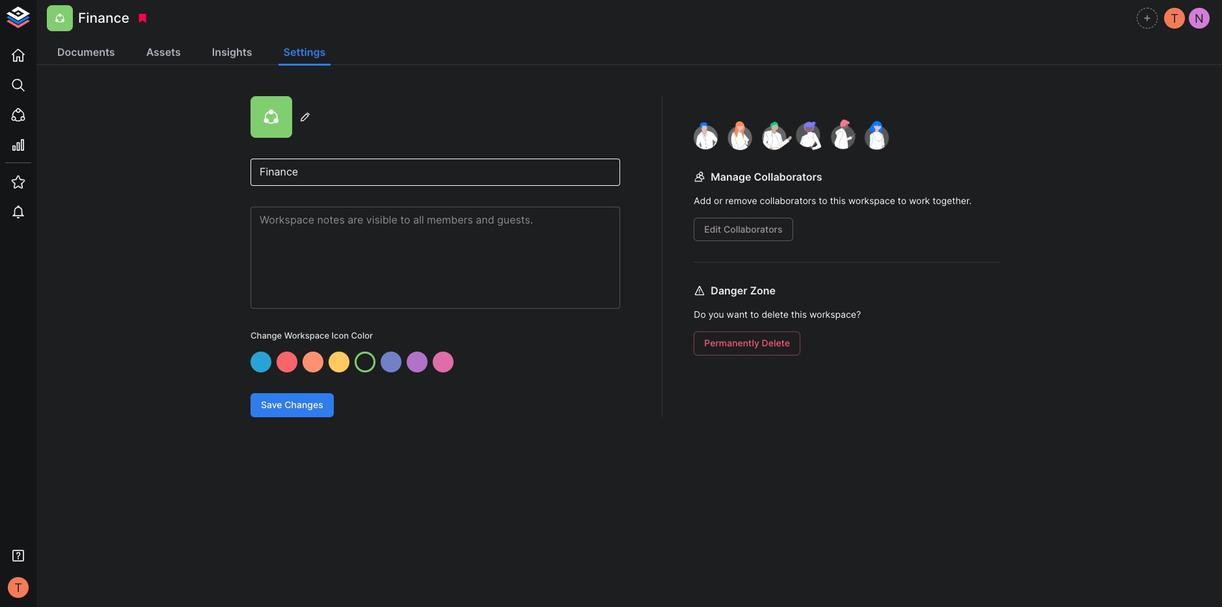 Task type: vqa. For each thing, say whether or not it's contained in the screenshot.
T 'BUTTON'
yes



Task type: describe. For each thing, give the bounding box(es) containing it.
settings
[[283, 46, 326, 59]]

delete
[[762, 309, 789, 320]]

changes
[[285, 400, 323, 411]]

add or remove collaborators to this workspace to work together.
[[694, 195, 972, 206]]

edit collaborators
[[704, 224, 783, 235]]

danger
[[711, 284, 748, 297]]

do you want to delete this workspace?
[[694, 309, 861, 320]]

permanently
[[704, 338, 759, 349]]

this for delete
[[791, 309, 807, 320]]

save changes button
[[251, 394, 334, 418]]

change
[[251, 331, 282, 341]]

edit
[[704, 224, 721, 235]]

t for t button to the right
[[1171, 11, 1178, 25]]

collaborators
[[760, 195, 816, 206]]

edit collaborators button
[[694, 218, 793, 241]]

insights link
[[207, 40, 257, 66]]

1 horizontal spatial to
[[819, 195, 828, 206]]

settings link
[[278, 40, 331, 66]]

add
[[694, 195, 711, 206]]

insights
[[212, 46, 252, 59]]

collaborators for edit collaborators
[[724, 224, 783, 235]]

work
[[909, 195, 930, 206]]

color
[[351, 331, 373, 341]]



Task type: locate. For each thing, give the bounding box(es) containing it.
this left workspace
[[830, 195, 846, 206]]

0 vertical spatial collaborators
[[754, 170, 822, 183]]

or
[[714, 195, 723, 206]]

collaborators inside edit collaborators button
[[724, 224, 783, 235]]

this
[[830, 195, 846, 206], [791, 309, 807, 320]]

to left work
[[898, 195, 906, 206]]

do
[[694, 309, 706, 320]]

save
[[261, 400, 282, 411]]

remove
[[725, 195, 757, 206]]

0 vertical spatial this
[[830, 195, 846, 206]]

workspace
[[284, 331, 329, 341]]

this right delete in the right bottom of the page
[[791, 309, 807, 320]]

danger zone
[[711, 284, 776, 297]]

manage collaborators
[[711, 170, 822, 183]]

Workspace Name text field
[[251, 159, 620, 186]]

n button
[[1187, 6, 1212, 31]]

0 horizontal spatial this
[[791, 309, 807, 320]]

zone
[[750, 284, 776, 297]]

this for to
[[830, 195, 846, 206]]

1 horizontal spatial t button
[[1162, 6, 1187, 31]]

permanently delete button
[[694, 332, 800, 356]]

icon
[[332, 331, 349, 341]]

documents link
[[52, 40, 120, 66]]

to right collaborators
[[819, 195, 828, 206]]

permanently delete
[[704, 338, 790, 349]]

you
[[708, 309, 724, 320]]

1 vertical spatial t button
[[4, 574, 33, 603]]

save changes
[[261, 400, 323, 411]]

Workspace notes are visible to all members and guests. text field
[[251, 207, 620, 309]]

1 horizontal spatial t
[[1171, 11, 1178, 25]]

to right want at the right bottom
[[750, 309, 759, 320]]

1 vertical spatial t
[[14, 581, 22, 595]]

0 horizontal spatial t button
[[4, 574, 33, 603]]

delete
[[762, 338, 790, 349]]

0 vertical spatial t button
[[1162, 6, 1187, 31]]

n
[[1195, 11, 1204, 25]]

manage
[[711, 170, 751, 183]]

0 horizontal spatial t
[[14, 581, 22, 595]]

workspace
[[848, 195, 895, 206]]

2 horizontal spatial to
[[898, 195, 906, 206]]

workspace?
[[809, 309, 861, 320]]

0 horizontal spatial to
[[750, 309, 759, 320]]

collaborators up collaborators
[[754, 170, 822, 183]]

want
[[727, 309, 748, 320]]

assets
[[146, 46, 181, 59]]

finance
[[78, 10, 129, 26]]

1 vertical spatial collaborators
[[724, 224, 783, 235]]

1 vertical spatial this
[[791, 309, 807, 320]]

change workspace icon color
[[251, 331, 373, 341]]

1 horizontal spatial this
[[830, 195, 846, 206]]

t
[[1171, 11, 1178, 25], [14, 581, 22, 595]]

collaborators for manage collaborators
[[754, 170, 822, 183]]

together.
[[933, 195, 972, 206]]

t for t button to the bottom
[[14, 581, 22, 595]]

0 vertical spatial t
[[1171, 11, 1178, 25]]

assets link
[[141, 40, 186, 66]]

collaborators
[[754, 170, 822, 183], [724, 224, 783, 235]]

to
[[819, 195, 828, 206], [898, 195, 906, 206], [750, 309, 759, 320]]

collaborators down remove
[[724, 224, 783, 235]]

documents
[[57, 46, 115, 59]]

t button
[[1162, 6, 1187, 31], [4, 574, 33, 603]]

remove bookmark image
[[137, 12, 148, 24]]



